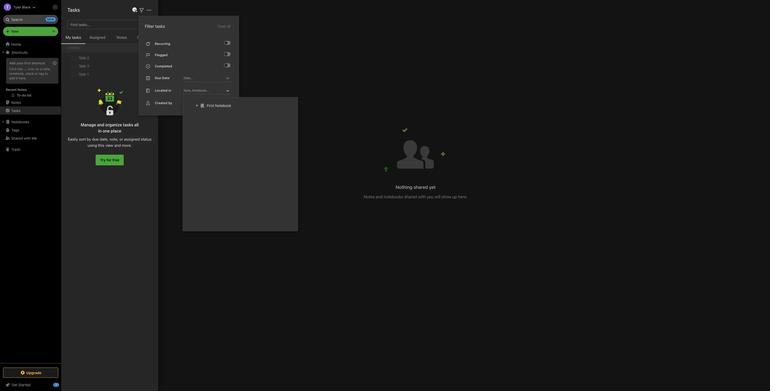 Task type: describe. For each thing, give the bounding box(es) containing it.
tree containing home
[[0, 40, 61, 363]]

notes link
[[0, 98, 61, 106]]

completed image
[[225, 64, 228, 67]]

or for assigned
[[120, 137, 123, 141]]

Account field
[[0, 2, 36, 12]]

my tasks button
[[61, 34, 86, 44]]

0 vertical spatial shared
[[414, 184, 428, 190]]

nothing shared yet
[[396, 184, 436, 190]]

new
[[11, 29, 19, 33]]

new search field
[[7, 15, 56, 24]]

Help and Learning task checklist field
[[0, 381, 61, 389]]

notes button
[[110, 34, 134, 44]]

shared with me element
[[61, 0, 771, 391]]

manage and organize tasks all in one place
[[81, 123, 139, 133]]

one
[[103, 129, 110, 133]]

created
[[155, 101, 168, 105]]

located in
[[155, 88, 171, 93]]

0 vertical spatial shared
[[69, 7, 85, 13]]

shared with me link
[[0, 134, 61, 142]]

notebooks link
[[0, 118, 61, 126]]

Search text field
[[7, 15, 55, 24]]

for
[[107, 158, 112, 162]]

view
[[105, 143, 113, 148]]

try for free
[[100, 158, 119, 162]]

tag
[[39, 71, 44, 76]]

a
[[40, 67, 42, 71]]

located
[[155, 88, 168, 93]]

get started
[[11, 383, 31, 387]]

free
[[112, 158, 119, 162]]

due date
[[155, 76, 170, 80]]

sort
[[79, 137, 86, 141]]

dates
[[145, 35, 155, 40]]

icon on a note, notebook, stack or tag to add it here.
[[9, 67, 51, 80]]

filter tasks image
[[139, 7, 145, 13]]

0 vertical spatial tasks
[[67, 7, 80, 13]]

first
[[24, 61, 31, 65]]

all inside clear all button
[[227, 24, 231, 28]]

nothing
[[396, 184, 413, 190]]

due dates
[[137, 35, 155, 40]]

notebooks
[[11, 120, 29, 124]]

More actions and view options field
[[145, 7, 152, 13]]

upgrade button
[[3, 368, 58, 378]]

clear all
[[218, 24, 231, 28]]

tyler
[[14, 5, 21, 9]]

1 vertical spatial shared
[[405, 194, 417, 199]]

you
[[427, 194, 434, 199]]

clear all button
[[217, 23, 231, 29]]

note, inside easily sort by due date, note, or assigned status using this view and more.
[[110, 137, 119, 141]]

with inside tree
[[24, 136, 31, 140]]

and for manage
[[97, 123, 104, 127]]

add
[[9, 61, 16, 65]]

...
[[24, 67, 27, 71]]

due dates button
[[134, 34, 158, 44]]

trash
[[11, 147, 20, 152]]

click to collapse image
[[59, 382, 63, 388]]

new
[[47, 18, 54, 21]]

by inside easily sort by due date, note, or assigned status using this view and more.
[[87, 137, 91, 141]]

 Date picker field
[[183, 74, 236, 82]]

group inside tree
[[0, 56, 61, 100]]

date
[[162, 76, 170, 80]]

up
[[453, 194, 458, 199]]

notes inside shared with me element
[[364, 194, 375, 199]]

Located in field
[[183, 87, 236, 94]]

organize
[[105, 123, 122, 127]]

tasks inside button
[[11, 108, 21, 113]]

your
[[16, 61, 23, 65]]

black
[[22, 5, 30, 9]]

click the ...
[[9, 67, 27, 71]]

tags
[[11, 128, 19, 132]]

easily sort by due date, note, or assigned status using this view and more.
[[68, 137, 152, 148]]

tasks for filter tasks
[[155, 24, 165, 28]]

yet
[[430, 184, 436, 190]]

or for tag
[[35, 71, 38, 76]]

first notebook
[[207, 103, 231, 108]]

notebooks
[[384, 194, 404, 199]]

Find tasks… text field
[[68, 20, 140, 29]]

home link
[[0, 40, 61, 48]]

notebook,
[[9, 71, 25, 76]]

try for free button
[[96, 155, 124, 165]]

more actions and view options image
[[146, 7, 152, 13]]

tasks for my tasks
[[72, 35, 81, 40]]

on
[[35, 67, 39, 71]]



Task type: locate. For each thing, give the bounding box(es) containing it.
0 horizontal spatial by
[[87, 137, 91, 141]]

notes left the notebooks
[[364, 194, 375, 199]]

1 vertical spatial all
[[134, 123, 139, 127]]

0 horizontal spatial with
[[24, 136, 31, 140]]

tree
[[0, 40, 61, 363]]

0 horizontal spatial due
[[137, 35, 144, 40]]

by left due
[[87, 137, 91, 141]]

1 horizontal spatial due
[[155, 76, 161, 80]]

1 horizontal spatial shared with me
[[69, 7, 104, 13]]

easily
[[68, 137, 78, 141]]

1 vertical spatial note,
[[110, 137, 119, 141]]

with left you
[[418, 194, 426, 199]]

status
[[141, 137, 152, 141]]

1 horizontal spatial by
[[169, 101, 172, 105]]

due inside button
[[137, 35, 144, 40]]

completed
[[155, 64, 172, 68]]

shared right settings icon
[[69, 7, 85, 13]]

1 horizontal spatial shared
[[69, 7, 85, 13]]

tasks up notebooks
[[11, 108, 21, 113]]

or up "more."
[[120, 137, 123, 141]]

notes right recent
[[18, 88, 27, 92]]

shared with me
[[69, 7, 104, 13], [11, 136, 37, 140]]

recent
[[6, 88, 17, 92]]

tasks right the organize
[[123, 123, 133, 127]]

new button
[[3, 27, 58, 36]]

and inside 'manage and organize tasks all in one place'
[[97, 123, 104, 127]]

me down tags button
[[32, 136, 37, 140]]

using
[[88, 143, 97, 148]]

0 horizontal spatial in
[[98, 129, 102, 133]]

Filter tasks field
[[139, 7, 145, 13]]

0 horizontal spatial or
[[35, 71, 38, 76]]

1 horizontal spatial in
[[169, 88, 171, 93]]

1 vertical spatial shared with me
[[11, 136, 37, 140]]

recurring
[[155, 42, 170, 46]]

date,
[[100, 137, 109, 141]]

add your first shortcut
[[9, 61, 45, 65]]

filter
[[145, 24, 154, 28]]

tasks
[[155, 24, 165, 28], [72, 35, 81, 40], [123, 123, 133, 127]]

shortcuts
[[11, 50, 28, 55]]

note,
[[184, 88, 192, 92]]

2 vertical spatial tasks
[[123, 123, 133, 127]]

notes and notebooks shared with you will show up here.
[[364, 194, 468, 199]]

due
[[92, 137, 99, 141]]

add
[[9, 76, 15, 80]]

shortcut
[[32, 61, 45, 65]]

place
[[111, 129, 121, 133]]

0 vertical spatial and
[[97, 123, 104, 127]]

note, up the view
[[110, 137, 119, 141]]

shared
[[69, 7, 85, 13], [11, 136, 23, 140]]

tasks button
[[0, 106, 61, 115]]

get
[[11, 383, 17, 387]]

flagged image
[[225, 52, 228, 56]]

1 horizontal spatial here.
[[459, 194, 468, 199]]

notes down recent notes
[[11, 100, 21, 105]]

due left dates on the left of page
[[137, 35, 144, 40]]

with
[[86, 7, 95, 13], [24, 136, 31, 140], [418, 194, 426, 199]]

1 vertical spatial with
[[24, 136, 31, 140]]

with down tags button
[[24, 136, 31, 140]]

new task image
[[132, 7, 138, 13]]

my tasks
[[66, 35, 81, 40]]

1 horizontal spatial tasks
[[123, 123, 133, 127]]

shared with me up find tasks… text field
[[69, 7, 104, 13]]

1 vertical spatial here.
[[459, 194, 468, 199]]

all
[[227, 24, 231, 28], [134, 123, 139, 127]]

1 horizontal spatial and
[[114, 143, 121, 148]]

1 vertical spatial me
[[32, 136, 37, 140]]

0 vertical spatial with
[[86, 7, 95, 13]]

started
[[18, 383, 31, 387]]

7
[[55, 383, 57, 387]]

1 vertical spatial due
[[155, 76, 161, 80]]

all right clear
[[227, 24, 231, 28]]

1 horizontal spatial or
[[120, 137, 123, 141]]

stack
[[26, 71, 34, 76]]

click
[[9, 67, 17, 71]]

shared up notes and notebooks shared with you will show up here.
[[414, 184, 428, 190]]

and left the notebooks
[[376, 194, 383, 199]]

assigned
[[90, 35, 106, 40]]

tasks inside the my tasks button
[[72, 35, 81, 40]]

2 horizontal spatial with
[[418, 194, 426, 199]]

1 vertical spatial or
[[120, 137, 123, 141]]

or inside icon on a note, notebook, stack or tag to add it here.
[[35, 71, 38, 76]]

0 horizontal spatial note,
[[43, 67, 51, 71]]

1 vertical spatial tasks
[[11, 108, 21, 113]]

with up find tasks… text field
[[86, 7, 95, 13]]

shared with me down tags button
[[11, 136, 37, 140]]

trash link
[[0, 145, 61, 153]]

0 horizontal spatial me
[[32, 136, 37, 140]]

2 horizontal spatial tasks
[[155, 24, 165, 28]]

group containing add your first shortcut
[[0, 56, 61, 100]]

icon
[[28, 67, 34, 71]]

and for notes
[[376, 194, 383, 199]]

0 vertical spatial due
[[137, 35, 144, 40]]

here. right it
[[19, 76, 27, 80]]

assigned
[[124, 137, 140, 141]]

0 vertical spatial by
[[169, 101, 172, 105]]

here. right up
[[459, 194, 468, 199]]

shortcuts button
[[0, 48, 61, 56]]

due for due date
[[155, 76, 161, 80]]

the
[[18, 67, 23, 71]]

0 horizontal spatial shared with me
[[11, 136, 37, 140]]

settings image
[[52, 4, 58, 10]]

in left one
[[98, 129, 102, 133]]

0 vertical spatial shared with me
[[69, 7, 104, 13]]

1 horizontal spatial tasks
[[67, 7, 80, 13]]

expand notebooks image
[[1, 120, 5, 124]]

will
[[435, 194, 441, 199]]

in right located
[[169, 88, 171, 93]]

1 horizontal spatial note,
[[110, 137, 119, 141]]

note, notebook…
[[184, 88, 209, 92]]

me up find tasks… text field
[[97, 7, 104, 13]]

this
[[98, 143, 104, 148]]

1 horizontal spatial me
[[97, 7, 104, 13]]

0 vertical spatial all
[[227, 24, 231, 28]]

2 vertical spatial with
[[418, 194, 426, 199]]

by right created
[[169, 101, 172, 105]]

due
[[137, 35, 144, 40], [155, 76, 161, 80]]

1 vertical spatial in
[[98, 129, 102, 133]]

me
[[97, 7, 104, 13], [32, 136, 37, 140]]

0 horizontal spatial and
[[97, 123, 104, 127]]

0 vertical spatial me
[[97, 7, 104, 13]]

home
[[11, 42, 21, 46]]

0 horizontal spatial shared
[[11, 136, 23, 140]]

to
[[45, 71, 48, 76]]

in inside 'manage and organize tasks all in one place'
[[98, 129, 102, 133]]

created by
[[155, 101, 172, 105]]

tasks inside 'manage and organize tasks all in one place'
[[123, 123, 133, 127]]

more.
[[122, 143, 132, 148]]

0 horizontal spatial tasks
[[72, 35, 81, 40]]

and right the view
[[114, 143, 121, 148]]

note, inside icon on a note, notebook, stack or tag to add it here.
[[43, 67, 51, 71]]

first
[[207, 103, 214, 108]]

tasks right my
[[72, 35, 81, 40]]

tasks right filter
[[155, 24, 165, 28]]

manage
[[81, 123, 96, 127]]

notes down find tasks… text field
[[117, 35, 127, 40]]

2 vertical spatial and
[[376, 194, 383, 199]]

1 horizontal spatial with
[[86, 7, 95, 13]]

it
[[16, 76, 18, 80]]

and up one
[[97, 123, 104, 127]]

date…
[[184, 76, 193, 80]]

upgrade
[[26, 371, 42, 375]]

filter tasks
[[145, 24, 165, 28]]

shared down tags
[[11, 136, 23, 140]]

recurring image
[[225, 41, 228, 44]]

0 horizontal spatial here.
[[19, 76, 27, 80]]

shared
[[414, 184, 428, 190], [405, 194, 417, 199]]

assigned button
[[86, 34, 110, 44]]

and inside shared with me element
[[376, 194, 383, 199]]

or down the on
[[35, 71, 38, 76]]

shared down nothing shared yet
[[405, 194, 417, 199]]

group
[[0, 56, 61, 100]]

1 vertical spatial by
[[87, 137, 91, 141]]

and
[[97, 123, 104, 127], [114, 143, 121, 148], [376, 194, 383, 199]]

1 vertical spatial and
[[114, 143, 121, 148]]

1 vertical spatial shared
[[11, 136, 23, 140]]

clear
[[218, 24, 226, 28]]

here. inside icon on a note, notebook, stack or tag to add it here.
[[19, 76, 27, 80]]

here. inside shared with me element
[[459, 194, 468, 199]]

all up assigned
[[134, 123, 139, 127]]

tyler black
[[14, 5, 30, 9]]

tasks right settings icon
[[67, 7, 80, 13]]

notebook…
[[193, 88, 209, 92]]

shared inside tree
[[11, 136, 23, 140]]

here.
[[19, 76, 27, 80], [459, 194, 468, 199]]

my
[[66, 35, 71, 40]]

note, up to
[[43, 67, 51, 71]]

0 vertical spatial note,
[[43, 67, 51, 71]]

1 horizontal spatial all
[[227, 24, 231, 28]]

and inside easily sort by due date, note, or assigned status using this view and more.
[[114, 143, 121, 148]]

notes inside button
[[117, 35, 127, 40]]

first notebook cell
[[186, 100, 301, 110]]

0 vertical spatial tasks
[[155, 24, 165, 28]]

0 vertical spatial or
[[35, 71, 38, 76]]

recent notes
[[6, 88, 27, 92]]

due for due dates
[[137, 35, 144, 40]]

show
[[442, 194, 452, 199]]

or inside easily sort by due date, note, or assigned status using this view and more.
[[120, 137, 123, 141]]

2 horizontal spatial and
[[376, 194, 383, 199]]

1 vertical spatial tasks
[[72, 35, 81, 40]]

due left date
[[155, 76, 161, 80]]

all inside 'manage and organize tasks all in one place'
[[134, 123, 139, 127]]

flagged
[[155, 53, 168, 57]]

0 vertical spatial in
[[169, 88, 171, 93]]

notebook
[[215, 103, 231, 108]]

0 vertical spatial here.
[[19, 76, 27, 80]]

0 horizontal spatial all
[[134, 123, 139, 127]]

shared with me inside tree
[[11, 136, 37, 140]]

tags button
[[0, 126, 61, 134]]

0 horizontal spatial tasks
[[11, 108, 21, 113]]

try
[[100, 158, 106, 162]]



Task type: vqa. For each thing, say whether or not it's contained in the screenshot.
tab list containing Application
no



